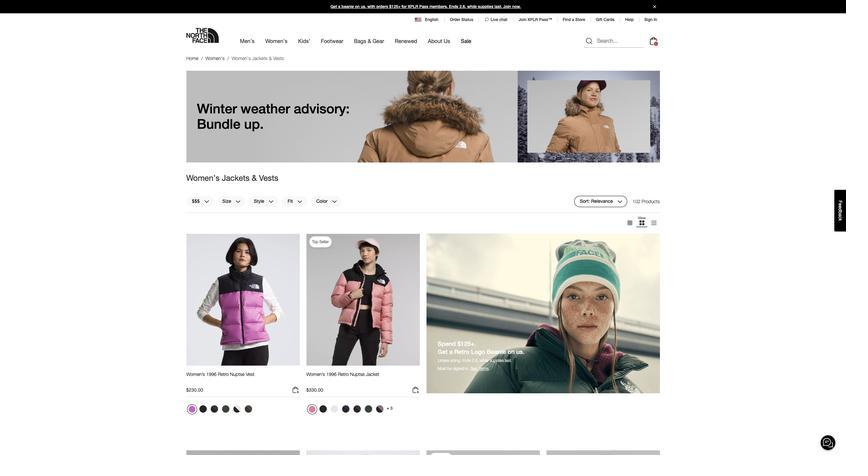 Task type: locate. For each thing, give the bounding box(es) containing it.
1
[[655, 42, 657, 45]]

0 horizontal spatial $choose color$ option group
[[186, 404, 254, 417]]

while right 2.6,
[[467, 4, 477, 9]]

1 vertical spatial women's link
[[206, 55, 225, 61]]

$125+.
[[458, 340, 476, 347]]

$125+
[[389, 4, 401, 9]]

relevance
[[591, 198, 613, 204]]

1 horizontal spatial jackets
[[252, 55, 268, 61]]

Pine Needle radio
[[220, 404, 231, 414]]

0 vertical spatial &
[[368, 38, 371, 44]]

sign
[[645, 17, 653, 22]]

0 horizontal spatial coal brown/tnf black radio
[[209, 404, 220, 414]]

retro inside women's 1996 retro nuptse vest button
[[218, 371, 229, 377]]

last. inside unisex sizing. ends 2.6. while supplies last. must be signed in.
[[505, 358, 512, 363]]

0 horizontal spatial women's link
[[206, 55, 225, 61]]

logo
[[471, 348, 485, 355]]

join left now.
[[504, 4, 511, 9]]

2 e from the top
[[838, 206, 843, 208]]

1 horizontal spatial 1996
[[326, 371, 337, 377]]

0 horizontal spatial /
[[201, 55, 203, 61]]

join xplr pass™
[[519, 17, 552, 22]]

1996 for $330.00
[[326, 371, 337, 377]]

spend
[[438, 340, 456, 347]]

advisory:
[[294, 101, 350, 117]]

1 $choose color$ option group from the left
[[186, 404, 254, 417]]

xplr right for
[[408, 4, 418, 9]]

1 vertical spatial vests
[[259, 173, 278, 182]]

0 vertical spatial jackets
[[252, 55, 268, 61]]

1 vertical spatial jackets
[[222, 173, 250, 182]]

view list box
[[624, 215, 660, 230]]

recycled tnf black image
[[319, 405, 327, 413]]

supplies
[[478, 4, 494, 9], [490, 358, 504, 363]]

0 horizontal spatial 1996
[[206, 371, 217, 377]]

1 horizontal spatial retro
[[338, 371, 349, 377]]

0 vertical spatial supplies
[[478, 4, 494, 9]]

must
[[438, 366, 446, 371]]

1 horizontal spatial xplr
[[528, 17, 538, 22]]

$330.00 button
[[306, 386, 420, 397]]

2 horizontal spatial &
[[368, 38, 371, 44]]

1 horizontal spatial &
[[269, 55, 272, 61]]

color
[[316, 198, 328, 204]]

1 women's from the left
[[186, 371, 205, 377]]

a down spend
[[449, 348, 453, 355]]

1 / from the left
[[201, 55, 203, 61]]

on
[[355, 4, 360, 9], [508, 348, 515, 355]]

fawn grey/tnf black image
[[376, 405, 383, 413]]

Search search field
[[584, 34, 644, 48]]

bags & gear link
[[354, 32, 384, 50]]

ends up 'in.'
[[462, 358, 471, 363]]

order status
[[450, 17, 473, 22]]

231226 jackets w plp banner d image
[[186, 71, 660, 162]]

beanie
[[342, 4, 354, 9]]

0 horizontal spatial nuptse
[[230, 371, 245, 377]]

get up unisex
[[438, 348, 448, 355]]

0 horizontal spatial xplr
[[408, 4, 418, 9]]

order status link
[[450, 17, 473, 22]]

coal brown/tnf black image
[[211, 405, 218, 413]]

retro up $230.00 dropdown button
[[218, 371, 229, 377]]

pass™
[[539, 17, 552, 22]]

live
[[491, 17, 498, 22]]

jackets up 'size' dropdown button
[[222, 173, 250, 182]]

1 vertical spatial last.
[[505, 358, 512, 363]]

1996
[[206, 371, 217, 377], [326, 371, 337, 377]]

bags
[[354, 38, 366, 44]]

while right the 2.6.
[[480, 358, 489, 363]]

sort:
[[580, 198, 590, 204]]

jackets down men's 'link'
[[252, 55, 268, 61]]

e up d
[[838, 203, 843, 206]]

violet crocus image
[[189, 406, 195, 413]]

retro up $330.00 "dropdown button"
[[338, 371, 349, 377]]

f
[[838, 200, 843, 203]]

Pine Needle radio
[[363, 404, 374, 414]]

0 horizontal spatial jackets
[[222, 173, 250, 182]]

retro for women's 1996 retro nuptse jacket
[[338, 371, 349, 377]]

0 vertical spatial join
[[504, 4, 511, 9]]

be
[[448, 366, 452, 371]]

get a beanie on us, with orders $125+ for xplr pass members. ends 2.6, while supplies last. join now. link
[[0, 0, 846, 13]]

women's 1996 retro nuptse jacket
[[306, 371, 379, 377]]

sale link
[[461, 32, 471, 50]]

retro
[[454, 348, 470, 355], [218, 371, 229, 377], [338, 371, 349, 377]]

$330.00
[[306, 387, 323, 393]]

0 horizontal spatial get
[[331, 4, 337, 9]]

1 nuptse from the left
[[230, 371, 245, 377]]

women's up $230.00
[[186, 371, 205, 377]]

e up b
[[838, 206, 843, 208]]

english
[[425, 17, 439, 22]]

Gardenia White radio
[[329, 404, 340, 414]]

pine needle image
[[365, 405, 372, 413]]

1996 inside women's 1996 retro nuptse vest button
[[206, 371, 217, 377]]

k
[[838, 219, 843, 221]]

1 horizontal spatial get
[[438, 348, 448, 355]]

0 vertical spatial xplr
[[408, 4, 418, 9]]

vest
[[246, 371, 255, 377]]

fit
[[288, 198, 293, 204]]

a up k
[[838, 214, 843, 216]]

2 vertical spatial &
[[252, 173, 257, 182]]

sort: relevance button
[[574, 196, 627, 207]]

2 horizontal spatial retro
[[454, 348, 470, 355]]

home
[[186, 55, 199, 61]]

0 vertical spatial get
[[331, 4, 337, 9]]

english link
[[415, 17, 439, 23]]

coal brown/tnf black radio left pine needle icon
[[352, 404, 362, 414]]

last. down "beanie"
[[505, 358, 512, 363]]

view button
[[636, 215, 648, 230]]

0 horizontal spatial ends
[[449, 4, 458, 9]]

1 vertical spatial on
[[508, 348, 515, 355]]

coal brown/tnf black radio left pine needle image
[[209, 404, 220, 414]]

retro down $125+.
[[454, 348, 470, 355]]

retro inside spend $125+. get a retro logo beanie on us.
[[454, 348, 470, 355]]

$choose color$ option group
[[186, 404, 254, 417], [306, 404, 386, 417]]

get
[[331, 4, 337, 9], [438, 348, 448, 355]]

f e e d b a c k button
[[835, 190, 846, 231]]

1 horizontal spatial while
[[480, 358, 489, 363]]

supplies up live
[[478, 4, 494, 9]]

e
[[838, 203, 843, 206], [838, 206, 843, 208]]

the north face home page image
[[186, 28, 219, 43]]

1 horizontal spatial women's link
[[265, 32, 288, 50]]

1 link
[[648, 36, 659, 46]]

status
[[462, 17, 473, 22]]

1 vertical spatial ends
[[462, 358, 471, 363]]

men's
[[240, 38, 255, 44]]

ends inside get a beanie on us, with orders $125+ for xplr pass members. ends 2.6, while supplies last. join now. link
[[449, 4, 458, 9]]

1 horizontal spatial $choose color$ option group
[[306, 404, 386, 417]]

last. up live chat
[[495, 4, 502, 9]]

0 vertical spatial last.
[[495, 4, 502, 9]]

0 vertical spatial women's link
[[265, 32, 288, 50]]

gardenia white image
[[331, 405, 338, 413]]

New Taupe Green/Coal Brown radio
[[243, 404, 254, 414]]

102 products status
[[633, 196, 660, 207]]

women's 2000 retro nuptse jacket image
[[306, 450, 420, 455]]

get left beanie
[[331, 4, 337, 9]]

1 vertical spatial supplies
[[490, 358, 504, 363]]

women's for women's 1996 retro nuptse jacket
[[306, 371, 325, 377]]

women's
[[186, 371, 205, 377], [306, 371, 325, 377]]

ends
[[449, 4, 458, 9], [462, 358, 471, 363]]

ends left 2.6,
[[449, 4, 458, 9]]

/ right home
[[201, 55, 203, 61]]

1 vertical spatial while
[[480, 358, 489, 363]]

1 e from the top
[[838, 203, 843, 206]]

0 horizontal spatial join
[[504, 4, 511, 9]]

on left us.
[[508, 348, 515, 355]]

0 horizontal spatial women's
[[186, 371, 205, 377]]

a inside spend $125+. get a retro logo beanie on us.
[[449, 348, 453, 355]]

1 horizontal spatial last.
[[505, 358, 512, 363]]

women's for women's 1996 retro nuptse vest
[[186, 371, 205, 377]]

while inside unisex sizing. ends 2.6. while supplies last. must be signed in.
[[480, 358, 489, 363]]

1996 for $230.00
[[206, 371, 217, 377]]

0 horizontal spatial retro
[[218, 371, 229, 377]]

women's right 'home' link
[[206, 55, 225, 61]]

on inside get a beanie on us, with orders $125+ for xplr pass members. ends 2.6, while supplies last. join now. link
[[355, 4, 360, 9]]

women's nuptse short jacket image
[[186, 450, 300, 455]]

1 horizontal spatial women's
[[306, 371, 325, 377]]

1 horizontal spatial on
[[508, 348, 515, 355]]

style
[[254, 198, 264, 204]]

search all image
[[585, 37, 593, 45]]

products
[[642, 198, 660, 204]]

1 vertical spatial join
[[519, 17, 527, 22]]

0 horizontal spatial on
[[355, 4, 360, 9]]

a left beanie
[[338, 4, 341, 9]]

xplr left 'pass™'
[[528, 17, 538, 22]]

find a store link
[[563, 17, 585, 22]]

join down now.
[[519, 17, 527, 22]]

ends inside unisex sizing. ends 2.6. while supplies last. must be signed in.
[[462, 358, 471, 363]]

/ left the women's jackets & vests "element"
[[228, 55, 229, 61]]

1 horizontal spatial ends
[[462, 358, 471, 363]]

1996 inside women's 1996 retro nuptse jacket button
[[326, 371, 337, 377]]

&
[[368, 38, 371, 44], [269, 55, 272, 61], [252, 173, 257, 182]]

live chat
[[491, 17, 508, 22]]

0 vertical spatial on
[[355, 4, 360, 9]]

women's up $330.00
[[306, 371, 325, 377]]

women's down men's 'link'
[[232, 55, 251, 61]]

spend $125+. get a retro logo beanie on us.
[[438, 340, 525, 355]]

$$$
[[192, 198, 200, 204]]

$230.00 button
[[186, 386, 300, 397]]

women's link right 'home' link
[[206, 55, 225, 61]]

women's link
[[265, 32, 288, 50], [206, 55, 225, 61]]

1 horizontal spatial nuptse
[[350, 371, 365, 377]]

women's 1996 retro nuptse vest image
[[186, 233, 300, 366]]

style button
[[248, 196, 279, 207]]

home / women's / women's jackets & vests
[[186, 55, 284, 61]]

2 women's from the left
[[306, 371, 325, 377]]

weather
[[241, 101, 290, 117]]

fit button
[[281, 196, 308, 207]]

unisex
[[438, 358, 449, 363]]

2 1996 from the left
[[326, 371, 337, 377]]

0 vertical spatial ends
[[449, 4, 458, 9]]

Fawn Grey/TNF Black radio
[[374, 404, 385, 414]]

xplr
[[408, 4, 418, 9], [528, 17, 538, 22]]

nuptse left the jacket
[[350, 371, 365, 377]]

supplies down "beanie"
[[490, 358, 504, 363]]

/
[[201, 55, 203, 61], [228, 55, 229, 61]]

women's link up the women's jackets & vests "element"
[[265, 32, 288, 50]]

with
[[368, 4, 375, 9]]

0 horizontal spatial &
[[252, 173, 257, 182]]

winter weather advisory: bundle up.
[[197, 101, 350, 132]]

1 1996 from the left
[[206, 371, 217, 377]]

store
[[576, 17, 585, 22]]

orders
[[376, 4, 388, 9]]

retro inside women's 1996 retro nuptse jacket button
[[338, 371, 349, 377]]

Coal Brown/TNF Black radio
[[209, 404, 220, 414], [352, 404, 362, 414]]

help link
[[625, 17, 634, 22]]

Shady Rose radio
[[307, 404, 317, 414]]

nuptse left vest
[[230, 371, 245, 377]]

supplies inside unisex sizing. ends 2.6. while supplies last. must be signed in.
[[490, 358, 504, 363]]

1 vertical spatial get
[[438, 348, 448, 355]]

on left us,
[[355, 4, 360, 9]]

summit navy/tnf black image
[[342, 405, 349, 413]]

join xplr pass™ link
[[519, 17, 552, 22]]

1 horizontal spatial /
[[228, 55, 229, 61]]

1 coal brown/tnf black radio from the left
[[209, 404, 220, 414]]

bundle
[[197, 116, 240, 132]]

b
[[838, 211, 843, 214]]

footwear link
[[321, 32, 343, 50]]

women's jackets & vests element
[[232, 55, 284, 61]]

0 horizontal spatial while
[[467, 4, 477, 9]]

bags & gear
[[354, 38, 384, 44]]

a right find
[[572, 17, 574, 22]]

2 nuptse from the left
[[350, 371, 365, 377]]

1 horizontal spatial coal brown/tnf black radio
[[352, 404, 362, 414]]



Task type: describe. For each thing, give the bounding box(es) containing it.
women's up the women's jackets & vests "element"
[[265, 38, 288, 44]]

3
[[390, 406, 393, 411]]

up.
[[244, 116, 264, 132]]

sale
[[461, 38, 471, 44]]

home link
[[186, 55, 199, 61]]

sign in
[[645, 17, 657, 22]]

$230.00
[[186, 387, 203, 393]]

order
[[450, 17, 460, 22]]

0 vertical spatial while
[[467, 4, 477, 9]]

about
[[428, 38, 442, 44]]

2 / from the left
[[228, 55, 229, 61]]

$$$ button
[[186, 196, 214, 207]]

.
[[489, 366, 490, 371]]

+
[[387, 406, 389, 411]]

winter
[[197, 101, 237, 117]]

kids' link
[[298, 32, 310, 50]]

nuptse for jacket
[[350, 371, 365, 377]]

gear
[[373, 38, 384, 44]]

top
[[312, 239, 318, 244]]

members.
[[430, 4, 448, 9]]

women's 1996 retro nuptse vest button
[[186, 371, 255, 383]]

now.
[[512, 4, 521, 9]]

on inside spend $125+. get a retro logo beanie on us.
[[508, 348, 515, 355]]

102 products
[[633, 198, 660, 204]]

size
[[222, 198, 231, 204]]

shady rose image
[[309, 406, 315, 413]]

us.
[[517, 348, 525, 355]]

+ 3
[[387, 406, 393, 411]]

help
[[625, 17, 634, 22]]

chat
[[499, 17, 508, 22]]

men's link
[[240, 32, 255, 50]]

close image
[[650, 5, 659, 8]]

women's 1996 retro nuptse vest
[[186, 371, 255, 377]]

in.
[[466, 366, 470, 371]]

gift
[[596, 17, 603, 22]]

view
[[638, 215, 646, 220]]

live chat button
[[484, 17, 508, 23]]

Recycled TNF Black radio
[[318, 404, 328, 414]]

Summit Navy/TNF Black radio
[[340, 404, 351, 414]]

2 $choose color$ option group from the left
[[306, 404, 386, 417]]

nuptse for vest
[[230, 371, 245, 377]]

coal brown/tnf black image
[[353, 405, 361, 413]]

women's up $$$ dropdown button at the top of the page
[[186, 173, 220, 182]]

Gardenia White/TNF Black radio
[[232, 404, 242, 414]]

+ 3 button
[[386, 404, 394, 413]]

2 coal brown/tnf black radio from the left
[[352, 404, 362, 414]]

1 horizontal spatial join
[[519, 17, 527, 22]]

0 vertical spatial vests
[[273, 55, 284, 61]]

1 vertical spatial &
[[269, 55, 272, 61]]

jacket
[[366, 371, 379, 377]]

kids'
[[298, 38, 310, 44]]

d
[[838, 208, 843, 211]]

pass
[[419, 4, 428, 9]]

2.6.
[[472, 358, 479, 363]]

about us
[[428, 38, 450, 44]]

signed
[[453, 366, 464, 371]]

1 vertical spatial xplr
[[528, 17, 538, 22]]

get inside spend $125+. get a retro logo beanie on us.
[[438, 348, 448, 355]]

0 horizontal spatial last.
[[495, 4, 502, 9]]

color button
[[311, 196, 342, 207]]

top seller
[[312, 239, 329, 244]]

Recycled TNF Black radio
[[198, 404, 208, 414]]

cards
[[604, 17, 615, 22]]

beanie
[[487, 348, 506, 355]]

us
[[444, 38, 450, 44]]

get a beanie on us, with orders $125+ for xplr pass members. ends 2.6, while supplies last. join now.
[[331, 4, 521, 9]]

us,
[[361, 4, 366, 9]]

gift cards link
[[596, 17, 615, 22]]

retro for women's 1996 retro nuptse vest
[[218, 371, 229, 377]]

women's jackets & vests
[[186, 173, 278, 182]]

women's '92 reversible nuptse jacket image
[[427, 450, 540, 455]]

pine needle image
[[222, 405, 229, 413]]

women's '96 nuptse dip dye jacket image
[[547, 450, 660, 455]]

sign in button
[[645, 17, 657, 22]]

renewed
[[395, 38, 417, 44]]

seller
[[320, 239, 329, 244]]

unisex sizing. ends 2.6. while supplies last. must be signed in.
[[438, 358, 512, 371]]

about us link
[[428, 32, 450, 50]]

a  woman looks at you with a straight face. she is outside wearing the north face retro logo beanie, and north face down jacket in pine needle. image
[[427, 233, 660, 393]]

c
[[838, 216, 843, 219]]

Violet Crocus radio
[[187, 404, 197, 414]]

new taupe green/coal brown image
[[245, 405, 252, 413]]

sizing.
[[451, 358, 461, 363]]

a inside button
[[838, 214, 843, 216]]

in
[[654, 17, 657, 22]]

find
[[563, 17, 571, 22]]

2.6,
[[460, 4, 466, 9]]

102
[[633, 198, 641, 204]]

for
[[402, 4, 407, 9]]

gardenia white/tnf black image
[[233, 405, 241, 413]]

women's 1996 retro nuptse jacket image
[[306, 233, 420, 366]]

recycled tnf black image
[[199, 405, 207, 413]]



Task type: vqa. For each thing, say whether or not it's contained in the screenshot.
earn image
no



